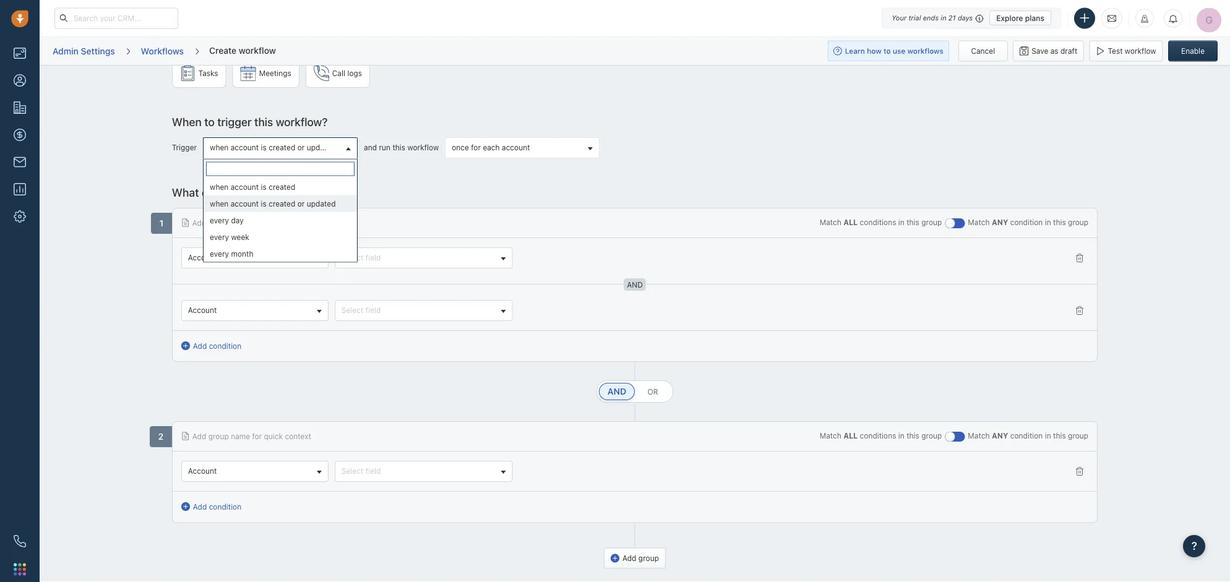 Task type: vqa. For each thing, say whether or not it's contained in the screenshot.
"ALL" to the top
yes



Task type: describe. For each thing, give the bounding box(es) containing it.
call logs
[[332, 69, 362, 78]]

to
[[204, 115, 215, 129]]

add group
[[623, 554, 659, 563]]

every for every day
[[210, 216, 229, 225]]

every day
[[210, 216, 244, 225]]

1 context from the top
[[285, 219, 311, 227]]

2 match all conditions in this group from the top
[[820, 432, 942, 441]]

test
[[1108, 47, 1123, 55]]

every month
[[210, 249, 253, 258]]

2 field from the top
[[366, 306, 381, 315]]

3 account button from the top
[[181, 461, 328, 482]]

ends
[[923, 14, 939, 22]]

test workflow button
[[1089, 41, 1163, 62]]

email image
[[1108, 13, 1116, 23]]

run
[[379, 144, 390, 152]]

meetings
[[259, 69, 291, 78]]

every day option
[[204, 212, 357, 229]]

group containing tasks
[[172, 59, 1098, 94]]

test workflow
[[1108, 47, 1156, 55]]

every for every week
[[210, 233, 229, 241]]

freshworks switcher image
[[14, 563, 26, 576]]

all for third the account button from the top
[[844, 432, 858, 441]]

2 account from the top
[[188, 306, 217, 315]]

2 name from the top
[[231, 432, 250, 441]]

for inside button
[[471, 144, 481, 152]]

be
[[295, 186, 307, 199]]

when inside "option"
[[210, 199, 229, 208]]

3 select from the top
[[341, 467, 364, 476]]

3 field from the top
[[366, 467, 381, 476]]

admin
[[53, 46, 79, 56]]

settings
[[81, 46, 115, 56]]

is for when account is created or updated dropdown button
[[261, 144, 267, 152]]

logs
[[347, 69, 362, 78]]

as
[[1051, 47, 1059, 55]]

when for 'list box' containing when account is created
[[210, 183, 229, 191]]

1 account from the top
[[188, 254, 217, 262]]

what conditions should be met?
[[172, 186, 336, 199]]

enable button
[[1168, 41, 1218, 62]]

1 vertical spatial for
[[252, 219, 262, 227]]

any for select field button for third the account button from the top
[[992, 432, 1008, 441]]

created for when account is created 'option'
[[269, 183, 295, 191]]

phone image
[[14, 535, 26, 548]]

add group button
[[604, 548, 666, 569]]

draft
[[1061, 47, 1077, 55]]

is inside "option"
[[261, 199, 267, 208]]

conditions for third the account button from the top
[[860, 432, 896, 441]]

account inside dropdown button
[[231, 144, 259, 152]]

once
[[452, 144, 469, 152]]

3 select field from the top
[[341, 467, 381, 476]]

workflow for create workflow
[[239, 45, 276, 55]]

phone element
[[7, 529, 32, 554]]

explore plans
[[996, 14, 1045, 22]]

save
[[1032, 47, 1048, 55]]

call
[[332, 69, 345, 78]]

21
[[949, 14, 956, 22]]

explore
[[996, 14, 1023, 22]]

when for when account is created or updated dropdown button
[[210, 144, 229, 152]]

conditions for first the account button
[[860, 218, 896, 227]]

day
[[231, 216, 244, 225]]

1 match any condition in this group from the top
[[968, 218, 1089, 227]]

account inside "option"
[[231, 199, 259, 208]]

1 select field from the top
[[341, 254, 381, 262]]

select field button for third the account button from the top
[[335, 461, 513, 482]]

and run this workflow
[[364, 144, 439, 152]]

2 quick from the top
[[264, 432, 283, 441]]

cancel button
[[958, 41, 1008, 62]]

all for first the account button
[[844, 218, 858, 227]]

1 match all conditions in this group from the top
[[820, 218, 942, 227]]

2 add group name for quick context from the top
[[192, 432, 311, 441]]

1 name from the top
[[231, 219, 250, 227]]

trigger
[[172, 144, 197, 152]]

2 account button from the top
[[181, 300, 328, 321]]

when account is created
[[210, 183, 295, 191]]

week
[[231, 233, 249, 241]]

1 quick from the top
[[264, 219, 283, 227]]

create workflow
[[209, 45, 276, 55]]

account inside button
[[502, 144, 530, 152]]

1 select from the top
[[341, 254, 364, 262]]

updated inside dropdown button
[[307, 144, 336, 152]]

Search your CRM... text field
[[54, 8, 178, 29]]

1 add condition from the top
[[193, 342, 241, 351]]

created for when account is created or updated "option"
[[269, 199, 295, 208]]

your trial ends in 21 days
[[892, 14, 973, 22]]

save as draft
[[1032, 47, 1077, 55]]



Task type: locate. For each thing, give the bounding box(es) containing it.
every for every month
[[210, 249, 229, 258]]

when account is created option
[[204, 179, 357, 195]]

match any condition in this group
[[968, 218, 1089, 227], [968, 432, 1089, 441]]

any for first the account button select field button
[[992, 218, 1008, 227]]

what
[[172, 186, 199, 199]]

1 when account is created or updated from the top
[[210, 144, 336, 152]]

or inside when account is created or updated dropdown button
[[297, 144, 305, 152]]

2 vertical spatial created
[[269, 199, 295, 208]]

2 horizontal spatial workflow
[[1125, 47, 1156, 55]]

every down the every day
[[210, 233, 229, 241]]

once for each account button
[[445, 138, 600, 159]]

is for 'list box' containing when account is created
[[261, 183, 267, 191]]

days
[[958, 14, 973, 22]]

0 vertical spatial updated
[[307, 144, 336, 152]]

0 vertical spatial account button
[[181, 248, 328, 269]]

2 vertical spatial account button
[[181, 461, 328, 482]]

2 created from the top
[[269, 183, 295, 191]]

all
[[844, 218, 858, 227], [844, 432, 858, 441]]

2 vertical spatial select
[[341, 467, 364, 476]]

updated down when account is created 'option'
[[307, 199, 336, 208]]

1 all from the top
[[844, 218, 858, 227]]

1 vertical spatial quick
[[264, 432, 283, 441]]

select field
[[341, 254, 381, 262], [341, 306, 381, 315], [341, 467, 381, 476]]

2 vertical spatial field
[[366, 467, 381, 476]]

2 vertical spatial when
[[210, 199, 229, 208]]

3 when from the top
[[210, 199, 229, 208]]

explore plans link
[[990, 11, 1051, 25]]

is down when to trigger this workflow?
[[261, 144, 267, 152]]

when down to
[[210, 144, 229, 152]]

account button
[[181, 248, 328, 269], [181, 300, 328, 321], [181, 461, 328, 482]]

1 vertical spatial created
[[269, 183, 295, 191]]

workflows link
[[140, 41, 184, 61]]

updated down workflow?
[[307, 144, 336, 152]]

None search field
[[206, 162, 355, 176]]

when
[[210, 144, 229, 152], [210, 183, 229, 191], [210, 199, 229, 208]]

0 vertical spatial quick
[[264, 219, 283, 227]]

in
[[941, 14, 947, 22], [898, 218, 905, 227], [1045, 218, 1051, 227], [898, 432, 905, 441], [1045, 432, 1051, 441]]

add condition link
[[181, 341, 241, 352], [181, 502, 241, 513]]

1 vertical spatial account button
[[181, 300, 328, 321]]

1 vertical spatial add condition
[[193, 503, 241, 512]]

match
[[820, 218, 841, 227], [968, 218, 990, 227], [820, 432, 841, 441], [968, 432, 990, 441]]

tasks button
[[172, 59, 226, 88]]

context
[[285, 219, 311, 227], [285, 432, 311, 441]]

2 all from the top
[[844, 432, 858, 441]]

created up when account is created or updated "option"
[[269, 183, 295, 191]]

when account is created or updated down when to trigger this workflow?
[[210, 144, 336, 152]]

workflows
[[141, 46, 184, 56]]

when inside 'option'
[[210, 183, 229, 191]]

1 vertical spatial match all conditions in this group
[[820, 432, 942, 441]]

is inside dropdown button
[[261, 144, 267, 152]]

3 every from the top
[[210, 249, 229, 258]]

and
[[364, 144, 377, 152], [608, 387, 626, 397], [609, 388, 625, 396]]

or link
[[635, 383, 671, 401]]

1 vertical spatial name
[[231, 432, 250, 441]]

group
[[922, 218, 942, 227], [1068, 218, 1089, 227], [208, 219, 229, 227], [922, 432, 942, 441], [1068, 432, 1089, 441], [208, 432, 229, 441], [639, 554, 659, 563]]

meetings button
[[232, 59, 299, 88]]

add inside 'button'
[[623, 554, 636, 563]]

0 horizontal spatial workflow
[[239, 45, 276, 55]]

or inside or link
[[648, 388, 658, 396]]

add group name for quick context
[[192, 219, 311, 227], [192, 432, 311, 441]]

add
[[192, 219, 206, 227], [193, 342, 207, 351], [192, 432, 206, 441], [193, 503, 207, 512], [623, 554, 636, 563]]

0 vertical spatial add group name for quick context
[[192, 219, 311, 227]]

1 vertical spatial updated
[[307, 199, 336, 208]]

0 vertical spatial when
[[210, 144, 229, 152]]

when account is created or updated button
[[203, 138, 358, 159]]

when up the every day
[[210, 199, 229, 208]]

name
[[231, 219, 250, 227], [231, 432, 250, 441]]

2 vertical spatial select field button
[[335, 461, 513, 482]]

when account is created or updated inside dropdown button
[[210, 144, 336, 152]]

0 vertical spatial for
[[471, 144, 481, 152]]

when to trigger this workflow?
[[172, 115, 328, 129]]

2 add condition from the top
[[193, 503, 241, 512]]

when inside dropdown button
[[210, 144, 229, 152]]

met?
[[310, 186, 336, 199]]

0 vertical spatial add condition
[[193, 342, 241, 351]]

3 created from the top
[[269, 199, 295, 208]]

0 vertical spatial created
[[269, 144, 295, 152]]

list box
[[204, 179, 357, 262]]

account
[[231, 144, 259, 152], [502, 144, 530, 152], [231, 183, 259, 191], [231, 199, 259, 208]]

workflow right test
[[1125, 47, 1156, 55]]

created
[[269, 144, 295, 152], [269, 183, 295, 191], [269, 199, 295, 208]]

1 vertical spatial conditions
[[860, 218, 896, 227]]

1 vertical spatial field
[[366, 306, 381, 315]]

2 context from the top
[[285, 432, 311, 441]]

created inside 'option'
[[269, 183, 295, 191]]

group inside add group 'button'
[[639, 554, 659, 563]]

workflow for test workflow
[[1125, 47, 1156, 55]]

workflow up "meetings" button
[[239, 45, 276, 55]]

2 when account is created or updated from the top
[[210, 199, 336, 208]]

1 vertical spatial when
[[210, 183, 229, 191]]

1 vertical spatial or
[[297, 199, 305, 208]]

0 vertical spatial match all conditions in this group
[[820, 218, 942, 227]]

group
[[172, 59, 1098, 94]]

add condition
[[193, 342, 241, 351], [193, 503, 241, 512]]

3 account from the top
[[188, 467, 217, 476]]

0 vertical spatial select field
[[341, 254, 381, 262]]

1 is from the top
[[261, 144, 267, 152]]

2 add condition link from the top
[[181, 502, 241, 513]]

select field button for first the account button
[[335, 248, 513, 269]]

and link
[[599, 383, 635, 401], [599, 383, 635, 401]]

3 select field button from the top
[[335, 461, 513, 482]]

1 any from the top
[[992, 218, 1008, 227]]

0 vertical spatial select
[[341, 254, 364, 262]]

0 vertical spatial context
[[285, 219, 311, 227]]

1 every from the top
[[210, 216, 229, 225]]

0 vertical spatial is
[[261, 144, 267, 152]]

1 vertical spatial match any condition in this group
[[968, 432, 1089, 441]]

1 when from the top
[[210, 144, 229, 152]]

tasks
[[199, 69, 218, 78]]

or inside when account is created or updated "option"
[[297, 199, 305, 208]]

1 vertical spatial select field button
[[335, 300, 513, 321]]

is
[[261, 144, 267, 152], [261, 183, 267, 191], [261, 199, 267, 208]]

every month option
[[204, 245, 357, 262]]

create
[[209, 45, 236, 55]]

workflow?
[[276, 115, 328, 129]]

0 vertical spatial add condition link
[[181, 341, 241, 352]]

2 is from the top
[[261, 183, 267, 191]]

1 vertical spatial any
[[992, 432, 1008, 441]]

select field button for second the account button
[[335, 300, 513, 321]]

2 every from the top
[[210, 233, 229, 241]]

created down workflow?
[[269, 144, 295, 152]]

call logs button
[[306, 59, 370, 88]]

enable
[[1181, 47, 1205, 55]]

2 when from the top
[[210, 183, 229, 191]]

account inside 'option'
[[231, 183, 259, 191]]

when account is created or updated option
[[204, 195, 357, 212]]

every week option
[[204, 229, 357, 245]]

1 vertical spatial add group name for quick context
[[192, 432, 311, 441]]

every
[[210, 216, 229, 225], [210, 233, 229, 241], [210, 249, 229, 258]]

updated inside "option"
[[307, 199, 336, 208]]

1 vertical spatial every
[[210, 233, 229, 241]]

plans
[[1025, 14, 1045, 22]]

1 vertical spatial select
[[341, 306, 364, 315]]

every week
[[210, 233, 249, 241]]

when
[[172, 115, 202, 129]]

or
[[297, 144, 305, 152], [297, 199, 305, 208], [648, 388, 658, 396]]

when account is created or updated inside "option"
[[210, 199, 336, 208]]

save as draft button
[[1013, 41, 1084, 62]]

trial
[[909, 14, 921, 22]]

1 field from the top
[[366, 254, 381, 262]]

1 created from the top
[[269, 144, 295, 152]]

each
[[483, 144, 500, 152]]

select field button
[[335, 248, 513, 269], [335, 300, 513, 321], [335, 461, 513, 482]]

updated
[[307, 144, 336, 152], [307, 199, 336, 208]]

1 add condition link from the top
[[181, 341, 241, 352]]

trigger
[[217, 115, 252, 129]]

1 vertical spatial add condition link
[[181, 502, 241, 513]]

every down every week
[[210, 249, 229, 258]]

when account is created or updated up every day option
[[210, 199, 336, 208]]

2 vertical spatial or
[[648, 388, 658, 396]]

0 vertical spatial when account is created or updated
[[210, 144, 336, 152]]

list box containing when account is created
[[204, 179, 357, 262]]

your
[[892, 14, 907, 22]]

1 horizontal spatial workflow
[[407, 144, 439, 152]]

should
[[258, 186, 292, 199]]

match all conditions in this group
[[820, 218, 942, 227], [820, 432, 942, 441]]

1 add group name for quick context from the top
[[192, 219, 311, 227]]

2 vertical spatial select field
[[341, 467, 381, 476]]

2 select field button from the top
[[335, 300, 513, 321]]

1 select field button from the top
[[335, 248, 513, 269]]

0 vertical spatial match any condition in this group
[[968, 218, 1089, 227]]

created inside "option"
[[269, 199, 295, 208]]

admin settings link
[[52, 41, 116, 61]]

1 vertical spatial when account is created or updated
[[210, 199, 336, 208]]

when account is created or updated
[[210, 144, 336, 152], [210, 199, 336, 208]]

is up when account is created or updated "option"
[[261, 183, 267, 191]]

admin settings
[[53, 46, 115, 56]]

1 vertical spatial is
[[261, 183, 267, 191]]

conditions
[[202, 186, 255, 199], [860, 218, 896, 227], [860, 432, 896, 441]]

2 vertical spatial is
[[261, 199, 267, 208]]

0 vertical spatial all
[[844, 218, 858, 227]]

2 select from the top
[[341, 306, 364, 315]]

workflow inside button
[[1125, 47, 1156, 55]]

condition
[[1010, 218, 1043, 227], [209, 342, 241, 351], [1010, 432, 1043, 441], [209, 503, 241, 512]]

is inside 'option'
[[261, 183, 267, 191]]

is down when account is created
[[261, 199, 267, 208]]

this
[[254, 115, 273, 129], [393, 144, 405, 152], [907, 218, 919, 227], [1053, 218, 1066, 227], [907, 432, 919, 441], [1053, 432, 1066, 441]]

2 vertical spatial account
[[188, 467, 217, 476]]

2 vertical spatial conditions
[[860, 432, 896, 441]]

once for each account
[[452, 144, 530, 152]]

0 vertical spatial select field button
[[335, 248, 513, 269]]

account
[[188, 254, 217, 262], [188, 306, 217, 315], [188, 467, 217, 476]]

0 vertical spatial or
[[297, 144, 305, 152]]

month
[[231, 249, 253, 258]]

created inside dropdown button
[[269, 144, 295, 152]]

2 any from the top
[[992, 432, 1008, 441]]

3 is from the top
[[261, 199, 267, 208]]

workflow left once at the top left of page
[[407, 144, 439, 152]]

1 vertical spatial context
[[285, 432, 311, 441]]

1 updated from the top
[[307, 144, 336, 152]]

created up every day option
[[269, 199, 295, 208]]

1 account button from the top
[[181, 248, 328, 269]]

workflow
[[239, 45, 276, 55], [1125, 47, 1156, 55], [407, 144, 439, 152]]

field
[[366, 254, 381, 262], [366, 306, 381, 315], [366, 467, 381, 476]]

select
[[341, 254, 364, 262], [341, 306, 364, 315], [341, 467, 364, 476]]

0 vertical spatial field
[[366, 254, 381, 262]]

0 vertical spatial conditions
[[202, 186, 255, 199]]

1 vertical spatial all
[[844, 432, 858, 441]]

when right what
[[210, 183, 229, 191]]

for
[[471, 144, 481, 152], [252, 219, 262, 227], [252, 432, 262, 441]]

every left day
[[210, 216, 229, 225]]

1 vertical spatial account
[[188, 306, 217, 315]]

0 vertical spatial name
[[231, 219, 250, 227]]

0 vertical spatial any
[[992, 218, 1008, 227]]

1 vertical spatial select field
[[341, 306, 381, 315]]

quick
[[264, 219, 283, 227], [264, 432, 283, 441]]

2 vertical spatial every
[[210, 249, 229, 258]]

0 vertical spatial every
[[210, 216, 229, 225]]

cancel
[[971, 47, 995, 55]]

2 updated from the top
[[307, 199, 336, 208]]

0 vertical spatial account
[[188, 254, 217, 262]]

2 select field from the top
[[341, 306, 381, 315]]

any
[[992, 218, 1008, 227], [992, 432, 1008, 441]]

2 match any condition in this group from the top
[[968, 432, 1089, 441]]

2 vertical spatial for
[[252, 432, 262, 441]]



